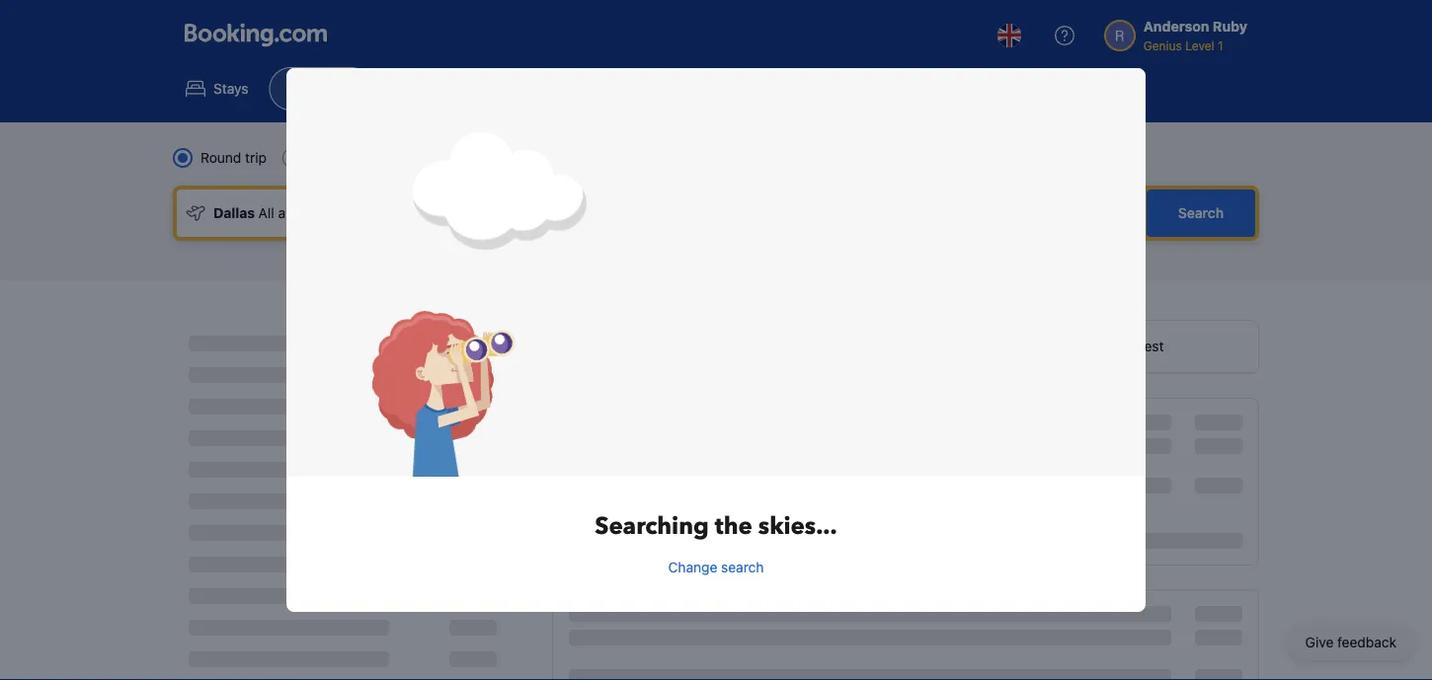 Task type: describe. For each thing, give the bounding box(es) containing it.
trip
[[245, 150, 267, 166]]

give feedback button
[[1290, 625, 1413, 661]]

flights link
[[269, 67, 373, 111]]

skies...
[[759, 511, 838, 543]]

give feedback
[[1306, 635, 1397, 651]]

economy
[[485, 150, 544, 166]]

change
[[668, 560, 718, 576]]

the
[[715, 511, 753, 543]]

search
[[1179, 205, 1224, 221]]

multi-
[[409, 150, 446, 166]]

stays
[[213, 81, 248, 97]]

fastest
[[1118, 338, 1164, 355]]

change search
[[668, 560, 764, 576]]



Task type: locate. For each thing, give the bounding box(es) containing it.
searching the skies...
[[595, 511, 838, 543]]

feedback
[[1338, 635, 1397, 651]]

round
[[201, 150, 241, 166]]

stays link
[[169, 67, 265, 111]]

multi-city
[[409, 150, 469, 166]]

round trip
[[201, 150, 267, 166]]

city
[[446, 150, 469, 166]]

give
[[1306, 635, 1334, 651]]

search button
[[1147, 190, 1256, 237]]

searching
[[595, 511, 709, 543]]

change search button
[[668, 558, 764, 578]]

booking.com logo image
[[185, 23, 327, 47], [185, 23, 327, 47]]

search
[[721, 560, 764, 576]]

fastest button
[[1024, 321, 1259, 373]]

flights
[[314, 81, 356, 97]]



Task type: vqa. For each thing, say whether or not it's contained in the screenshot.
"TRIP"
yes



